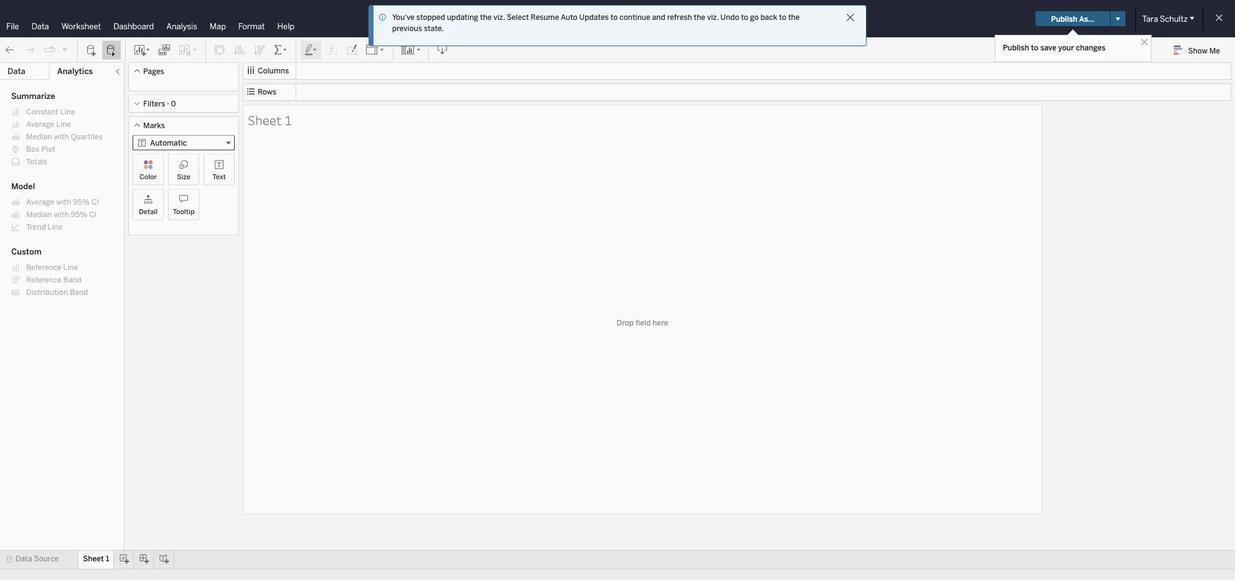 Task type: locate. For each thing, give the bounding box(es) containing it.
stopped
[[416, 13, 445, 22]]

redo image
[[24, 44, 36, 56]]

0 vertical spatial ci
[[91, 198, 99, 207]]

with for median with 95% ci
[[54, 210, 69, 219]]

1 vertical spatial sheet 1
[[83, 554, 109, 563]]

to left save
[[1031, 43, 1039, 52]]

data source
[[16, 554, 59, 563]]

0 horizontal spatial the
[[480, 13, 492, 22]]

new data source image
[[85, 44, 98, 56]]

show me button
[[1168, 40, 1231, 60]]

0 vertical spatial sheet
[[248, 111, 282, 128]]

line down median with 95% ci
[[48, 223, 63, 232]]

1 horizontal spatial the
[[694, 13, 705, 22]]

1 horizontal spatial replay animation image
[[61, 46, 68, 53]]

show/hide cards image
[[401, 44, 421, 56]]

new workbook (tableau public)
[[547, 13, 697, 25]]

2 vertical spatial data
[[16, 554, 32, 563]]

1 vertical spatial 95%
[[71, 210, 87, 219]]

sheet down rows
[[248, 111, 282, 128]]

dashboard
[[113, 21, 154, 31]]

band for reference band
[[63, 275, 82, 284]]

line up reference band
[[63, 263, 78, 272]]

ci for median with 95% ci
[[89, 210, 97, 219]]

replay animation image up analytics
[[61, 46, 68, 53]]

tara schultz
[[1142, 14, 1188, 24]]

filters
[[143, 99, 165, 108]]

2 median from the top
[[26, 210, 52, 219]]

reference
[[26, 263, 61, 272], [26, 275, 61, 284]]

band
[[63, 275, 82, 284], [70, 288, 88, 297]]

average down model
[[26, 198, 54, 207]]

1 down columns
[[284, 111, 292, 128]]

the
[[480, 13, 492, 22], [694, 13, 705, 22], [788, 13, 800, 22]]

line for trend line
[[48, 223, 63, 232]]

the right updating on the top left of page
[[480, 13, 492, 22]]

1 reference from the top
[[26, 263, 61, 272]]

the right back at the right of the page
[[788, 13, 800, 22]]

sheet right source
[[83, 554, 104, 563]]

and
[[652, 13, 665, 22]]

0 horizontal spatial sheet 1
[[83, 554, 109, 563]]

data up redo image
[[32, 21, 49, 31]]

sort descending image
[[253, 44, 266, 56]]

fit image
[[365, 44, 385, 56]]

1 vertical spatial band
[[70, 288, 88, 297]]

publish to save your changes
[[1003, 43, 1106, 52]]

band up distribution band
[[63, 275, 82, 284]]

show me
[[1188, 46, 1220, 55]]

95%
[[73, 198, 90, 207], [71, 210, 87, 219]]

size
[[177, 172, 190, 181]]

data
[[32, 21, 49, 31], [7, 66, 25, 76], [16, 554, 32, 563]]

undo
[[720, 13, 739, 22]]

close image
[[1139, 36, 1150, 48]]

download image
[[436, 44, 449, 56]]

(tableau
[[621, 13, 661, 25]]

median up trend
[[26, 210, 52, 219]]

median for median with 95% ci
[[26, 210, 52, 219]]

box
[[26, 145, 39, 154]]

analytics
[[57, 66, 93, 76]]

95% up median with 95% ci
[[73, 198, 90, 207]]

model
[[11, 181, 35, 191]]

you've stopped updating the viz. select resume auto updates to continue and refresh the viz. undo to go back to the previous state. alert
[[392, 12, 830, 34]]

0 horizontal spatial 1
[[106, 554, 109, 563]]

2 reference from the top
[[26, 275, 61, 284]]

reference for reference band
[[26, 275, 61, 284]]

sheet 1
[[248, 111, 292, 128], [83, 554, 109, 563]]

0 vertical spatial reference
[[26, 263, 61, 272]]

field
[[636, 318, 651, 327]]

1 average from the top
[[26, 120, 54, 129]]

2 horizontal spatial the
[[788, 13, 800, 22]]

totals
[[26, 157, 47, 166]]

resume
[[531, 13, 559, 22]]

2 the from the left
[[694, 13, 705, 22]]

viz. left select
[[493, 13, 505, 22]]

0 vertical spatial 1
[[284, 111, 292, 128]]

publish inside publish as... button
[[1051, 14, 1077, 23]]

95% for average with 95% ci
[[73, 198, 90, 207]]

1 median from the top
[[26, 132, 52, 141]]

0 vertical spatial median
[[26, 132, 52, 141]]

new
[[547, 13, 568, 25]]

new worksheet image
[[133, 44, 151, 56]]

trend
[[26, 223, 46, 232]]

data down "undo" image
[[7, 66, 25, 76]]

reference up reference band
[[26, 263, 61, 272]]

sheet 1 down rows
[[248, 111, 292, 128]]

ci
[[91, 198, 99, 207], [89, 210, 97, 219]]

tooltip
[[173, 207, 195, 216]]

average for average line
[[26, 120, 54, 129]]

0 horizontal spatial sheet
[[83, 554, 104, 563]]

with for median with quartiles
[[54, 132, 69, 141]]

line up average line
[[60, 107, 75, 116]]

duplicate image
[[158, 44, 171, 56]]

to right back at the right of the page
[[779, 13, 786, 22]]

workbook
[[570, 13, 618, 25]]

publish for publish as...
[[1051, 14, 1077, 23]]

3 the from the left
[[788, 13, 800, 22]]

public)
[[664, 13, 697, 25]]

1 vertical spatial ci
[[89, 210, 97, 219]]

highlight image
[[304, 44, 318, 56]]

drop field here
[[617, 318, 668, 327]]

help
[[277, 21, 294, 31]]

refresh
[[667, 13, 692, 22]]

2 vertical spatial with
[[54, 210, 69, 219]]

reference up the distribution
[[26, 275, 61, 284]]

you've stopped updating the viz. select resume auto updates to continue and refresh the viz. undo to go back to the previous state.
[[392, 13, 800, 33]]

1 horizontal spatial sheet 1
[[248, 111, 292, 128]]

1 right source
[[106, 554, 109, 563]]

median
[[26, 132, 52, 141], [26, 210, 52, 219]]

publish
[[1051, 14, 1077, 23], [1003, 43, 1029, 52]]

worksheet
[[61, 21, 101, 31]]

totals image
[[273, 44, 288, 56]]

band down reference band
[[70, 288, 88, 297]]

1 vertical spatial sheet
[[83, 554, 104, 563]]

rows
[[258, 87, 276, 96]]

0 horizontal spatial publish
[[1003, 43, 1029, 52]]

sheet
[[248, 111, 282, 128], [83, 554, 104, 563]]

viz. left undo in the top right of the page
[[707, 13, 719, 22]]

average
[[26, 120, 54, 129], [26, 198, 54, 207]]

average down constant at the left of the page
[[26, 120, 54, 129]]

ci up median with 95% ci
[[91, 198, 99, 207]]

0 horizontal spatial viz.
[[493, 13, 505, 22]]

1 vertical spatial average
[[26, 198, 54, 207]]

to
[[611, 13, 618, 22], [741, 13, 748, 22], [779, 13, 786, 22], [1031, 43, 1039, 52]]

clear sheet image
[[178, 44, 198, 56]]

ci for average with 95% ci
[[91, 198, 99, 207]]

schultz
[[1160, 14, 1188, 24]]

show
[[1188, 46, 1208, 55]]

1 vertical spatial reference
[[26, 275, 61, 284]]

trend line
[[26, 223, 63, 232]]

ci down average with 95% ci
[[89, 210, 97, 219]]

updates
[[579, 13, 609, 22]]

line up the median with quartiles
[[56, 120, 71, 129]]

1 vertical spatial with
[[56, 198, 71, 207]]

publish left as... at top right
[[1051, 14, 1077, 23]]

back
[[761, 13, 777, 22]]

with up median with 95% ci
[[56, 198, 71, 207]]

median up box plot
[[26, 132, 52, 141]]

with
[[54, 132, 69, 141], [56, 198, 71, 207], [54, 210, 69, 219]]

me
[[1209, 46, 1220, 55]]

95% for median with 95% ci
[[71, 210, 87, 219]]

1
[[284, 111, 292, 128], [106, 554, 109, 563]]

data left source
[[16, 554, 32, 563]]

band for distribution band
[[70, 288, 88, 297]]

1 horizontal spatial viz.
[[707, 13, 719, 22]]

publish left save
[[1003, 43, 1029, 52]]

1 horizontal spatial publish
[[1051, 14, 1077, 23]]

0 vertical spatial publish
[[1051, 14, 1077, 23]]

sort ascending image
[[233, 44, 246, 56]]

line
[[60, 107, 75, 116], [56, 120, 71, 129], [48, 223, 63, 232], [63, 263, 78, 272]]

0 vertical spatial band
[[63, 275, 82, 284]]

replay animation image right redo image
[[44, 44, 56, 56]]

your
[[1058, 43, 1074, 52]]

95% down average with 95% ci
[[71, 210, 87, 219]]

collapse image
[[114, 68, 121, 75]]

0 vertical spatial average
[[26, 120, 54, 129]]

0 vertical spatial 95%
[[73, 198, 90, 207]]

line for reference line
[[63, 263, 78, 272]]

sheet 1 right source
[[83, 554, 109, 563]]

drop
[[617, 318, 634, 327]]

with down average line
[[54, 132, 69, 141]]

viz.
[[493, 13, 505, 22], [707, 13, 719, 22]]

info image
[[378, 13, 387, 22]]

the right refresh
[[694, 13, 705, 22]]

average line
[[26, 120, 71, 129]]

1 horizontal spatial sheet
[[248, 111, 282, 128]]

1 vertical spatial publish
[[1003, 43, 1029, 52]]

plot
[[41, 145, 55, 154]]

1 vertical spatial median
[[26, 210, 52, 219]]

median with 95% ci
[[26, 210, 97, 219]]

0 vertical spatial with
[[54, 132, 69, 141]]

replay animation image
[[44, 44, 56, 56], [61, 46, 68, 53]]

with down average with 95% ci
[[54, 210, 69, 219]]

2 average from the top
[[26, 198, 54, 207]]



Task type: describe. For each thing, give the bounding box(es) containing it.
publish as...
[[1051, 14, 1094, 23]]

average with 95% ci
[[26, 198, 99, 207]]

distribution
[[26, 288, 68, 297]]

show labels image
[[326, 44, 338, 56]]

resume auto updates image
[[105, 44, 118, 56]]

summarize
[[11, 91, 55, 101]]

1 viz. from the left
[[493, 13, 505, 22]]

analysis
[[166, 21, 197, 31]]

0 vertical spatial sheet 1
[[248, 111, 292, 128]]

text
[[212, 172, 226, 181]]

constant
[[26, 107, 58, 116]]

tara
[[1142, 14, 1158, 24]]

state.
[[424, 24, 444, 33]]

1 vertical spatial 1
[[106, 554, 109, 563]]

here
[[653, 318, 668, 327]]

average for average with 95% ci
[[26, 198, 54, 207]]

marks
[[143, 121, 165, 130]]

constant line
[[26, 107, 75, 116]]

color
[[139, 172, 157, 181]]

median for median with quartiles
[[26, 132, 52, 141]]

select
[[507, 13, 529, 22]]

save
[[1040, 43, 1056, 52]]

updating
[[447, 13, 478, 22]]

publish as... button
[[1036, 11, 1110, 26]]

file
[[6, 21, 19, 31]]

1 horizontal spatial 1
[[284, 111, 292, 128]]

go
[[750, 13, 759, 22]]

2 viz. from the left
[[707, 13, 719, 22]]

source
[[34, 554, 59, 563]]

undo image
[[4, 44, 16, 56]]

map
[[210, 21, 226, 31]]

previous
[[392, 24, 422, 33]]

continue
[[620, 13, 650, 22]]

auto
[[561, 13, 577, 22]]

with for average with 95% ci
[[56, 198, 71, 207]]

custom
[[11, 247, 42, 257]]

format workbook image
[[346, 44, 358, 56]]

you've
[[392, 13, 415, 22]]

distribution band
[[26, 288, 88, 297]]

reference line
[[26, 263, 78, 272]]

quartiles
[[71, 132, 103, 141]]

format
[[238, 21, 265, 31]]

·
[[167, 99, 169, 108]]

1 vertical spatial data
[[7, 66, 25, 76]]

as...
[[1079, 14, 1094, 23]]

to right the updates at the left top of page
[[611, 13, 618, 22]]

0 horizontal spatial replay animation image
[[44, 44, 56, 56]]

box plot
[[26, 145, 55, 154]]

reference band
[[26, 275, 82, 284]]

detail
[[139, 207, 158, 216]]

line for constant line
[[60, 107, 75, 116]]

pages
[[143, 67, 164, 76]]

filters · 0
[[143, 99, 176, 108]]

to left the go
[[741, 13, 748, 22]]

line for average line
[[56, 120, 71, 129]]

swap rows and columns image
[[214, 44, 226, 56]]

reference for reference line
[[26, 263, 61, 272]]

median with quartiles
[[26, 132, 103, 141]]

0
[[171, 99, 176, 108]]

columns
[[258, 66, 289, 75]]

publish for publish to save your changes
[[1003, 43, 1029, 52]]

1 the from the left
[[480, 13, 492, 22]]

changes
[[1076, 43, 1106, 52]]

0 vertical spatial data
[[32, 21, 49, 31]]



Task type: vqa. For each thing, say whether or not it's contained in the screenshot.
Median with 95% CI's with
yes



